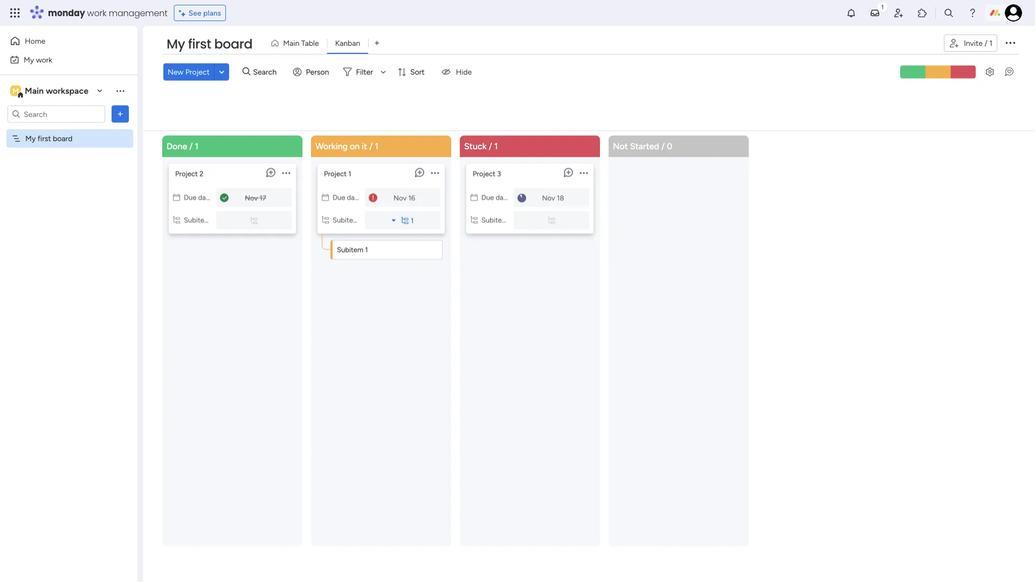 Task type: vqa. For each thing, say whether or not it's contained in the screenshot.
3rd Due from the left
yes



Task type: describe. For each thing, give the bounding box(es) containing it.
it
[[362, 141, 367, 152]]

subitems for stuck / 1
[[482, 216, 511, 225]]

first inside list box
[[38, 134, 51, 143]]

v2 calendar view small outline image for project 1
[[322, 193, 329, 202]]

not
[[613, 141, 628, 152]]

invite / 1
[[964, 39, 993, 48]]

list box inside row group
[[318, 159, 445, 266]]

work for my
[[36, 55, 52, 64]]

date for done / 1
[[198, 193, 212, 202]]

1 right done in the top of the page
[[195, 141, 199, 152]]

new
[[168, 67, 184, 76]]

nov 17
[[245, 194, 266, 203]]

Search in workspace field
[[23, 108, 90, 120]]

16
[[408, 194, 415, 203]]

done / 1
[[167, 141, 199, 152]]

2 nov from the left
[[394, 194, 407, 203]]

my inside field
[[167, 35, 185, 53]]

project for project 1
[[324, 170, 347, 178]]

3
[[497, 170, 501, 178]]

person button
[[289, 63, 336, 81]]

1 right caret down icon
[[411, 217, 414, 225]]

first inside field
[[188, 35, 211, 53]]

started
[[630, 141, 659, 152]]

stuck / 1
[[464, 141, 498, 152]]

v2 search image
[[243, 66, 251, 78]]

project 1
[[324, 170, 351, 178]]

project 2
[[175, 170, 204, 178]]

due date for stuck / 1
[[482, 193, 510, 202]]

see plans
[[189, 8, 221, 18]]

2 subitems from the left
[[333, 216, 362, 225]]

notifications image
[[846, 8, 857, 18]]

home button
[[6, 32, 116, 50]]

filter button
[[339, 63, 390, 81]]

nov 18
[[542, 194, 564, 203]]

monday work management
[[48, 7, 168, 19]]

workspace image
[[10, 85, 21, 97]]

1 down working on it / 1
[[349, 170, 351, 178]]

18
[[557, 194, 564, 203]]

hide
[[456, 67, 472, 76]]

kanban
[[335, 39, 360, 48]]

1 right subitem
[[365, 246, 368, 254]]

17
[[260, 194, 266, 203]]

apps image
[[917, 8, 928, 18]]

Search field
[[251, 64, 283, 79]]

add view image
[[375, 39, 379, 47]]

2 date from the left
[[347, 193, 361, 202]]

nov 16
[[394, 194, 415, 203]]

kanban button
[[327, 35, 368, 52]]

project for project 2
[[175, 170, 198, 178]]

subitem
[[337, 246, 363, 254]]

arrow down image
[[377, 65, 390, 78]]

project inside 'new project' 'button'
[[185, 67, 210, 76]]

/ left the 0
[[662, 141, 665, 152]]

filter
[[356, 67, 373, 76]]

2 due date from the left
[[333, 193, 361, 202]]

nov for stuck / 1
[[542, 194, 555, 203]]

1 right it on the left top
[[375, 141, 379, 152]]

my work button
[[6, 51, 116, 68]]

options image
[[115, 109, 126, 119]]

my inside button
[[24, 55, 34, 64]]

help image
[[968, 8, 978, 18]]

project 3
[[473, 170, 501, 178]]

my work
[[24, 55, 52, 64]]

home
[[25, 36, 45, 46]]

see
[[189, 8, 202, 18]]

my first board list box
[[0, 127, 138, 293]]

v2 overdue deadline image
[[369, 193, 378, 203]]

main workspace
[[25, 86, 88, 96]]



Task type: locate. For each thing, give the bounding box(es) containing it.
0 vertical spatial first
[[188, 35, 211, 53]]

2 horizontal spatial due
[[482, 193, 494, 202]]

plans
[[203, 8, 221, 18]]

0 horizontal spatial v2 subtasks column small outline image
[[173, 216, 180, 225]]

subitems right v2 subtasks column small outline icon
[[482, 216, 511, 225]]

on
[[350, 141, 360, 152]]

1 nov from the left
[[245, 194, 258, 203]]

first up new project
[[188, 35, 211, 53]]

0 horizontal spatial my first board
[[25, 134, 73, 143]]

due for stuck
[[482, 193, 494, 202]]

/ for invite
[[985, 39, 988, 48]]

due
[[184, 193, 196, 202], [333, 193, 345, 202], [482, 193, 494, 202]]

search everything image
[[944, 8, 955, 18]]

inbox image
[[870, 8, 881, 18]]

0 horizontal spatial date
[[198, 193, 212, 202]]

0 vertical spatial board
[[214, 35, 253, 53]]

invite / 1 button
[[944, 35, 998, 52]]

first
[[188, 35, 211, 53], [38, 134, 51, 143]]

/
[[985, 39, 988, 48], [189, 141, 193, 152], [369, 141, 373, 152], [489, 141, 492, 152], [662, 141, 665, 152]]

due down project 1
[[333, 193, 345, 202]]

2 horizontal spatial subitems
[[482, 216, 511, 225]]

monday
[[48, 7, 85, 19]]

subitem 1
[[337, 246, 368, 254]]

stuck
[[464, 141, 487, 152]]

1
[[990, 39, 993, 48], [195, 141, 199, 152], [375, 141, 379, 152], [495, 141, 498, 152], [349, 170, 351, 178], [411, 217, 414, 225], [365, 246, 368, 254]]

0 horizontal spatial main
[[25, 86, 44, 96]]

0 vertical spatial main
[[283, 39, 299, 48]]

/ right invite
[[985, 39, 988, 48]]

v2 subtasks column small outline image for project 2
[[173, 216, 180, 225]]

subitems
[[184, 216, 214, 225], [333, 216, 362, 225], [482, 216, 511, 225]]

2 v2 subitems open image from the left
[[402, 217, 409, 225]]

main table button
[[267, 35, 327, 52]]

board up 'angle down' image on the top left of the page
[[214, 35, 253, 53]]

1 horizontal spatial first
[[188, 35, 211, 53]]

person
[[306, 67, 329, 76]]

1 vertical spatial first
[[38, 134, 51, 143]]

2 horizontal spatial due date
[[482, 193, 510, 202]]

john smith image
[[1005, 4, 1023, 22]]

work for monday
[[87, 7, 107, 19]]

my first board inside field
[[167, 35, 253, 53]]

sort
[[410, 67, 425, 76]]

options image
[[1004, 36, 1017, 49]]

0 horizontal spatial v2 subitems open image
[[251, 217, 258, 225]]

2 vertical spatial my
[[25, 134, 36, 143]]

1 v2 subtasks column small outline image from the left
[[173, 216, 180, 225]]

sort button
[[393, 63, 431, 81]]

2 v2 subtasks column small outline image from the left
[[322, 216, 329, 225]]

0 horizontal spatial due date
[[184, 193, 212, 202]]

2 due from the left
[[333, 193, 345, 202]]

working on it / 1
[[316, 141, 379, 152]]

option
[[0, 129, 138, 131]]

v2 calendar view small outline image down "project 2"
[[173, 193, 180, 202]]

3 due from the left
[[482, 193, 494, 202]]

main for main table
[[283, 39, 299, 48]]

v2 subitems open image right caret down icon
[[402, 217, 409, 225]]

new project
[[168, 67, 210, 76]]

due right v2 calendar view small outline image
[[482, 193, 494, 202]]

/ right stuck
[[489, 141, 492, 152]]

/ for stuck
[[489, 141, 492, 152]]

2 v2 calendar view small outline image from the left
[[322, 193, 329, 202]]

0
[[667, 141, 673, 152]]

project left 2
[[175, 170, 198, 178]]

0 horizontal spatial board
[[53, 134, 73, 143]]

due down "project 2"
[[184, 193, 196, 202]]

v2 calendar view small outline image for project 2
[[173, 193, 180, 202]]

1 horizontal spatial due date
[[333, 193, 361, 202]]

nov left 16 on the top of the page
[[394, 194, 407, 203]]

3 subitems from the left
[[482, 216, 511, 225]]

nov
[[245, 194, 258, 203], [394, 194, 407, 203], [542, 194, 555, 203]]

due date down project 1
[[333, 193, 361, 202]]

my down home
[[24, 55, 34, 64]]

1 horizontal spatial due
[[333, 193, 345, 202]]

subitems up subitem
[[333, 216, 362, 225]]

main table
[[283, 39, 319, 48]]

hide button
[[435, 63, 479, 81]]

1 image
[[878, 1, 888, 13]]

1 horizontal spatial my first board
[[167, 35, 253, 53]]

workspace
[[46, 86, 88, 96]]

project
[[185, 67, 210, 76], [175, 170, 198, 178], [324, 170, 347, 178], [473, 170, 496, 178]]

1 horizontal spatial v2 calendar view small outline image
[[322, 193, 329, 202]]

0 horizontal spatial due
[[184, 193, 196, 202]]

0 horizontal spatial v2 calendar view small outline image
[[173, 193, 180, 202]]

invite members image
[[894, 8, 905, 18]]

v2 subtasks column small outline image down project 1
[[322, 216, 329, 225]]

due for done
[[184, 193, 196, 202]]

0 vertical spatial work
[[87, 7, 107, 19]]

0 vertical spatial my
[[167, 35, 185, 53]]

subitems down 2
[[184, 216, 214, 225]]

due date right v2 calendar view small outline image
[[482, 193, 510, 202]]

0 horizontal spatial first
[[38, 134, 51, 143]]

1 horizontal spatial date
[[347, 193, 361, 202]]

project down working
[[324, 170, 347, 178]]

date down 3
[[496, 193, 510, 202]]

v2 subitems open image down the nov 17
[[251, 217, 258, 225]]

nov left 18
[[542, 194, 555, 203]]

main
[[283, 39, 299, 48], [25, 86, 44, 96]]

My first board field
[[164, 35, 255, 53]]

work right monday
[[87, 7, 107, 19]]

due date for done / 1
[[184, 193, 212, 202]]

management
[[109, 7, 168, 19]]

my inside list box
[[25, 134, 36, 143]]

subitems for done / 1
[[184, 216, 214, 225]]

main inside workspace selection element
[[25, 86, 44, 96]]

row group
[[160, 136, 756, 583]]

1 v2 subitems open image from the left
[[251, 217, 258, 225]]

my first board up 'angle down' image on the top left of the page
[[167, 35, 253, 53]]

project left 3
[[473, 170, 496, 178]]

2 horizontal spatial nov
[[542, 194, 555, 203]]

main left table
[[283, 39, 299, 48]]

workspace options image
[[115, 85, 126, 96]]

first down search in workspace field
[[38, 134, 51, 143]]

work
[[87, 7, 107, 19], [36, 55, 52, 64]]

caret down image
[[392, 217, 396, 224]]

0 vertical spatial my first board
[[167, 35, 253, 53]]

1 horizontal spatial v2 subitems open image
[[402, 217, 409, 225]]

v2 calendar view small outline image down project 1
[[322, 193, 329, 202]]

1 vertical spatial board
[[53, 134, 73, 143]]

1 vertical spatial my first board
[[25, 134, 73, 143]]

my first board
[[167, 35, 253, 53], [25, 134, 73, 143]]

working
[[316, 141, 348, 152]]

v2 subitems open image
[[548, 217, 555, 225]]

due date down 2
[[184, 193, 212, 202]]

work inside my work button
[[36, 55, 52, 64]]

v2 subtasks column small outline image down "project 2"
[[173, 216, 180, 225]]

0 horizontal spatial nov
[[245, 194, 258, 203]]

v2 subtasks column small outline image
[[173, 216, 180, 225], [322, 216, 329, 225]]

1 horizontal spatial nov
[[394, 194, 407, 203]]

2 horizontal spatial date
[[496, 193, 510, 202]]

board down search in workspace field
[[53, 134, 73, 143]]

date left v2 done deadline "icon"
[[198, 193, 212, 202]]

main for main workspace
[[25, 86, 44, 96]]

/ for done
[[189, 141, 193, 152]]

1 due from the left
[[184, 193, 196, 202]]

3 date from the left
[[496, 193, 510, 202]]

1 subitems from the left
[[184, 216, 214, 225]]

list box
[[318, 159, 445, 266]]

board
[[214, 35, 253, 53], [53, 134, 73, 143]]

nov for done / 1
[[245, 194, 258, 203]]

list box containing project 1
[[318, 159, 445, 266]]

not started / 0
[[613, 141, 673, 152]]

my down search in workspace field
[[25, 134, 36, 143]]

project for project 3
[[473, 170, 496, 178]]

due date
[[184, 193, 212, 202], [333, 193, 361, 202], [482, 193, 510, 202]]

1 horizontal spatial board
[[214, 35, 253, 53]]

1 horizontal spatial subitems
[[333, 216, 362, 225]]

1 vertical spatial work
[[36, 55, 52, 64]]

1 vertical spatial my
[[24, 55, 34, 64]]

my
[[167, 35, 185, 53], [24, 55, 34, 64], [25, 134, 36, 143]]

v2 subtasks column small outline image for project 1
[[322, 216, 329, 225]]

1 horizontal spatial main
[[283, 39, 299, 48]]

m
[[12, 86, 19, 95]]

main right workspace icon
[[25, 86, 44, 96]]

board inside list box
[[53, 134, 73, 143]]

date for stuck / 1
[[496, 193, 510, 202]]

/ inside "button"
[[985, 39, 988, 48]]

work down home
[[36, 55, 52, 64]]

invite
[[964, 39, 983, 48]]

3 due date from the left
[[482, 193, 510, 202]]

1 date from the left
[[198, 193, 212, 202]]

1 inside "button"
[[990, 39, 993, 48]]

project right new
[[185, 67, 210, 76]]

1 v2 calendar view small outline image from the left
[[173, 193, 180, 202]]

nov left 17
[[245, 194, 258, 203]]

done
[[167, 141, 187, 152]]

1 vertical spatial main
[[25, 86, 44, 96]]

my first board down search in workspace field
[[25, 134, 73, 143]]

v2 subitems open image
[[251, 217, 258, 225], [402, 217, 409, 225]]

v2 calendar view small outline image
[[173, 193, 180, 202], [322, 193, 329, 202]]

workspace selection element
[[10, 84, 90, 98]]

1 horizontal spatial v2 subtasks column small outline image
[[322, 216, 329, 225]]

angle down image
[[219, 68, 224, 76]]

select product image
[[10, 8, 20, 18]]

v2 subtasks column small outline image
[[471, 216, 478, 225]]

date left v2 overdue deadline image
[[347, 193, 361, 202]]

1 due date from the left
[[184, 193, 212, 202]]

/ right it on the left top
[[369, 141, 373, 152]]

1 right stuck
[[495, 141, 498, 152]]

main inside "button"
[[283, 39, 299, 48]]

date
[[198, 193, 212, 202], [347, 193, 361, 202], [496, 193, 510, 202]]

0 horizontal spatial work
[[36, 55, 52, 64]]

3 nov from the left
[[542, 194, 555, 203]]

/ right done in the top of the page
[[189, 141, 193, 152]]

new project button
[[163, 63, 214, 81]]

2
[[200, 170, 204, 178]]

table
[[301, 39, 319, 48]]

see plans button
[[174, 5, 226, 21]]

v2 done deadline image
[[220, 193, 229, 203]]

my first board inside list box
[[25, 134, 73, 143]]

row group containing done
[[160, 136, 756, 583]]

board inside field
[[214, 35, 253, 53]]

my up new
[[167, 35, 185, 53]]

0 horizontal spatial subitems
[[184, 216, 214, 225]]

1 right invite
[[990, 39, 993, 48]]

v2 calendar view small outline image
[[471, 193, 478, 202]]

1 horizontal spatial work
[[87, 7, 107, 19]]



